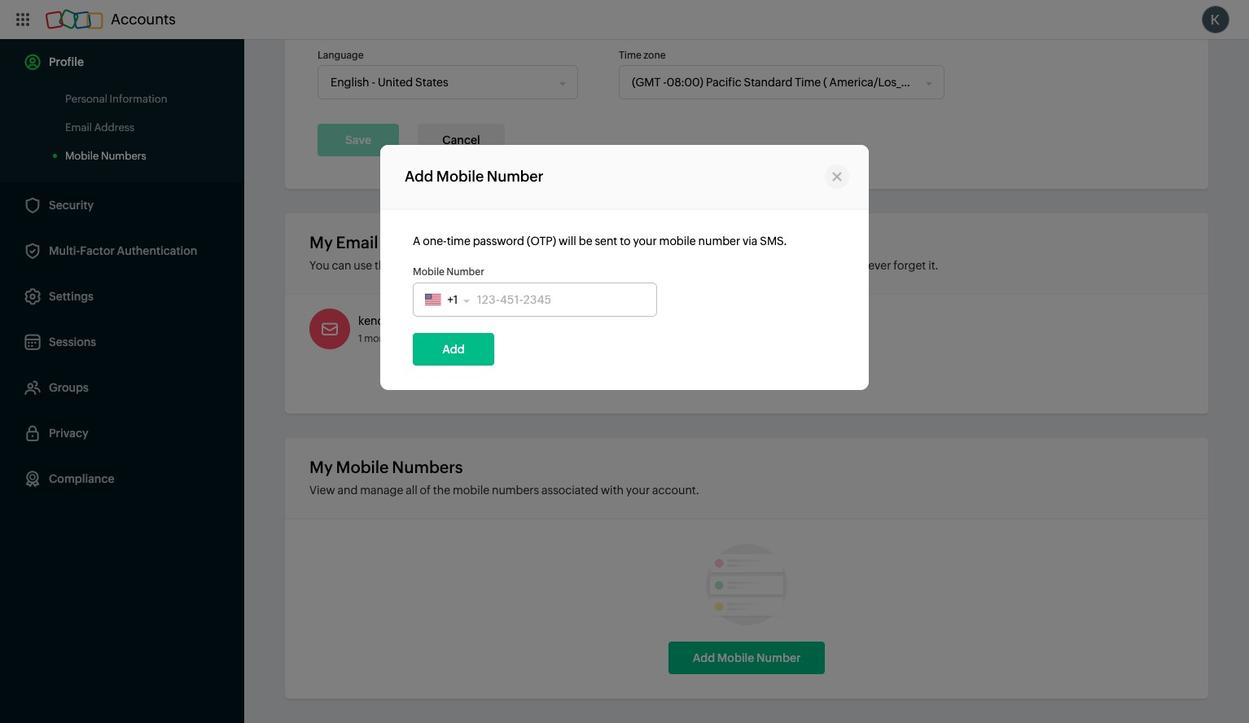 Task type: vqa. For each thing, say whether or not it's contained in the screenshot.
"your" to the right
no



Task type: locate. For each thing, give the bounding box(es) containing it.
0 vertical spatial the
[[375, 259, 392, 272]]

add button
[[413, 333, 494, 365]]

my up "view"
[[309, 458, 333, 476]]

1 horizontal spatial the
[[433, 484, 450, 497]]

all
[[406, 484, 418, 497]]

1 my from the top
[[309, 233, 333, 252]]

compliance
[[49, 472, 114, 485]]

0 horizontal spatial numbers
[[101, 150, 146, 162]]

of
[[420, 484, 431, 497]]

1 horizontal spatial mobile
[[659, 234, 696, 247]]

my
[[309, 233, 333, 252], [309, 458, 333, 476]]

1 vertical spatial password
[[783, 259, 835, 272]]

0 horizontal spatial and
[[338, 484, 358, 497]]

the
[[375, 259, 392, 272], [433, 484, 450, 497]]

if
[[837, 259, 844, 272]]

via
[[743, 234, 758, 247]]

1 vertical spatial add mobile number
[[693, 652, 801, 665]]

associated
[[542, 484, 598, 497]]

and left also
[[669, 259, 689, 272]]

2 vertical spatial number
[[757, 652, 801, 665]]

0 vertical spatial my
[[309, 233, 333, 252]]

time
[[447, 234, 471, 247]]

mobile
[[65, 150, 99, 162], [436, 167, 484, 185], [413, 266, 445, 277], [336, 458, 389, 476], [717, 652, 754, 665]]

and inside my email addresses you can use the following email addresses to sign in to your account and also to reset your password if you ever forget it.
[[669, 259, 689, 272]]

mobile
[[659, 234, 696, 247], [453, 484, 490, 497]]

1 horizontal spatial add
[[442, 343, 465, 356]]

1
[[358, 333, 362, 344]]

add mobile number
[[405, 167, 544, 185], [693, 652, 801, 665]]

the right "use"
[[375, 259, 392, 272]]

one-
[[423, 234, 447, 247]]

following
[[394, 259, 444, 272]]

to right in
[[583, 259, 594, 272]]

0 horizontal spatial the
[[375, 259, 392, 272]]

factor
[[80, 244, 115, 257]]

0 vertical spatial add mobile number
[[405, 167, 544, 185]]

your
[[633, 234, 657, 247], [597, 259, 620, 272], [757, 259, 781, 272], [626, 484, 650, 497]]

email
[[336, 233, 378, 252]]

1 horizontal spatial password
[[783, 259, 835, 272]]

add
[[405, 167, 434, 185], [442, 343, 465, 356], [693, 652, 715, 665]]

0 horizontal spatial password
[[473, 234, 524, 247]]

2 horizontal spatial number
[[757, 652, 801, 665]]

1 vertical spatial numbers
[[392, 458, 463, 476]]

0 vertical spatial and
[[669, 259, 689, 272]]

use
[[354, 259, 372, 272]]

2 my from the top
[[309, 458, 333, 476]]

password
[[473, 234, 524, 247], [783, 259, 835, 272]]

my inside my email addresses you can use the following email addresses to sign in to your account and also to reset your password if you ever forget it.
[[309, 233, 333, 252]]

1 horizontal spatial and
[[669, 259, 689, 272]]

0 horizontal spatial mobile
[[453, 484, 490, 497]]

numbers inside my mobile numbers view and manage all of the mobile numbers associated with your account.
[[392, 458, 463, 476]]

and
[[669, 259, 689, 272], [338, 484, 358, 497]]

mobile number
[[413, 266, 484, 277]]

save button
[[318, 124, 399, 156]]

will
[[559, 234, 577, 247]]

1 vertical spatial my
[[309, 458, 333, 476]]

also
[[691, 259, 713, 272]]

view
[[309, 484, 335, 497]]

my for my email addresses
[[309, 233, 333, 252]]

password up addresses
[[473, 234, 524, 247]]

account
[[623, 259, 667, 272]]

0 vertical spatial numbers
[[101, 150, 146, 162]]

can
[[332, 259, 351, 272]]

123-451-2345 telephone field
[[413, 282, 657, 316]]

my for my mobile numbers
[[309, 458, 333, 476]]

number
[[487, 167, 544, 185], [447, 266, 484, 277], [757, 652, 801, 665]]

1 horizontal spatial numbers
[[392, 458, 463, 476]]

1 vertical spatial the
[[433, 484, 450, 497]]

my inside my mobile numbers view and manage all of the mobile numbers associated with your account.
[[309, 458, 333, 476]]

2 horizontal spatial add
[[693, 652, 715, 665]]

password left the if
[[783, 259, 835, 272]]

0 vertical spatial mobile
[[659, 234, 696, 247]]

mobile inside my mobile numbers view and manage all of the mobile numbers associated with your account.
[[336, 458, 389, 476]]

to right also
[[715, 259, 726, 272]]

my up you
[[309, 233, 333, 252]]

(otp)
[[527, 234, 556, 247]]

1 horizontal spatial add mobile number
[[693, 652, 801, 665]]

your right with
[[626, 484, 650, 497]]

time zone
[[619, 50, 666, 61]]

0 horizontal spatial number
[[447, 266, 484, 277]]

1 vertical spatial mobile
[[453, 484, 490, 497]]

mobile left the numbers
[[453, 484, 490, 497]]

None field
[[318, 66, 560, 99], [620, 66, 927, 99], [441, 283, 464, 316], [318, 66, 560, 99], [620, 66, 927, 99], [441, 283, 464, 316]]

1 vertical spatial and
[[338, 484, 358, 497]]

1 horizontal spatial number
[[487, 167, 544, 185]]

your down sms.
[[757, 259, 781, 272]]

0 horizontal spatial add
[[405, 167, 434, 185]]

your down sent
[[597, 259, 620, 272]]

numbers
[[101, 150, 146, 162], [392, 458, 463, 476]]

to
[[620, 234, 631, 247], [533, 259, 544, 272], [583, 259, 594, 272], [715, 259, 726, 272]]

you
[[309, 259, 329, 272]]

and inside my mobile numbers view and manage all of the mobile numbers associated with your account.
[[338, 484, 358, 497]]

addresses
[[381, 233, 462, 252]]

0 vertical spatial add
[[405, 167, 434, 185]]

the right of
[[433, 484, 450, 497]]

2 vertical spatial add
[[693, 652, 715, 665]]

add mobile number button
[[668, 642, 825, 674]]

cancel button
[[418, 124, 505, 156]]

the inside my mobile numbers view and manage all of the mobile numbers associated with your account.
[[433, 484, 450, 497]]

mobile up also
[[659, 234, 696, 247]]

save
[[345, 134, 371, 147]]

0 vertical spatial number
[[487, 167, 544, 185]]

kendallparks02@gmail.com
[[358, 314, 506, 327]]

authentication
[[117, 244, 197, 257]]

and right "view"
[[338, 484, 358, 497]]

groups
[[49, 381, 89, 394]]

my email addresses you can use the following email addresses to sign in to your account and also to reset your password if you ever forget it.
[[309, 233, 939, 272]]



Task type: describe. For each thing, give the bounding box(es) containing it.
to left sign
[[533, 259, 544, 272]]

language
[[318, 50, 364, 61]]

mobile inside my mobile numbers view and manage all of the mobile numbers associated with your account.
[[453, 484, 490, 497]]

a one-time password (otp) will be sent to your mobile number via sms.
[[413, 234, 787, 247]]

profile
[[49, 55, 84, 68]]

time
[[619, 50, 642, 61]]

sms.
[[760, 234, 787, 247]]

zone
[[644, 50, 666, 61]]

manage
[[360, 484, 403, 497]]

sent
[[595, 234, 618, 247]]

mobile inside button
[[717, 652, 754, 665]]

my mobile numbers view and manage all of the mobile numbers associated with your account.
[[309, 458, 699, 497]]

1 vertical spatial add
[[442, 343, 465, 356]]

addresses
[[477, 259, 531, 272]]

0 vertical spatial password
[[473, 234, 524, 247]]

accounts
[[111, 11, 176, 28]]

password inside my email addresses you can use the following email addresses to sign in to your account and also to reset your password if you ever forget it.
[[783, 259, 835, 272]]

0 horizontal spatial add mobile number
[[405, 167, 544, 185]]

multi-
[[49, 244, 80, 257]]

sign
[[547, 259, 569, 272]]

1 vertical spatial number
[[447, 266, 484, 277]]

to right sent
[[620, 234, 631, 247]]

kendallparks02@gmail.com 1 month ago
[[358, 314, 506, 344]]

privacy
[[49, 427, 88, 440]]

with
[[601, 484, 624, 497]]

cancel
[[442, 134, 480, 147]]

be
[[579, 234, 592, 247]]

sessions
[[49, 336, 96, 349]]

your up account
[[633, 234, 657, 247]]

a
[[413, 234, 421, 247]]

number inside button
[[757, 652, 801, 665]]

reset
[[728, 259, 755, 272]]

forget
[[894, 259, 926, 272]]

multi-factor authentication
[[49, 244, 197, 257]]

the inside my email addresses you can use the following email addresses to sign in to your account and also to reset your password if you ever forget it.
[[375, 259, 392, 272]]

numbers
[[492, 484, 539, 497]]

email
[[446, 259, 475, 272]]

it.
[[929, 259, 939, 272]]

security
[[49, 199, 94, 212]]

ago
[[396, 333, 414, 344]]

add mobile number inside button
[[693, 652, 801, 665]]

month
[[364, 333, 394, 344]]

your inside my mobile numbers view and manage all of the mobile numbers associated with your account.
[[626, 484, 650, 497]]

ever
[[868, 259, 891, 272]]

you
[[846, 259, 866, 272]]

in
[[571, 259, 581, 272]]

mobile numbers
[[65, 150, 146, 162]]

settings
[[49, 290, 94, 303]]

account.
[[652, 484, 699, 497]]

number
[[698, 234, 740, 247]]



